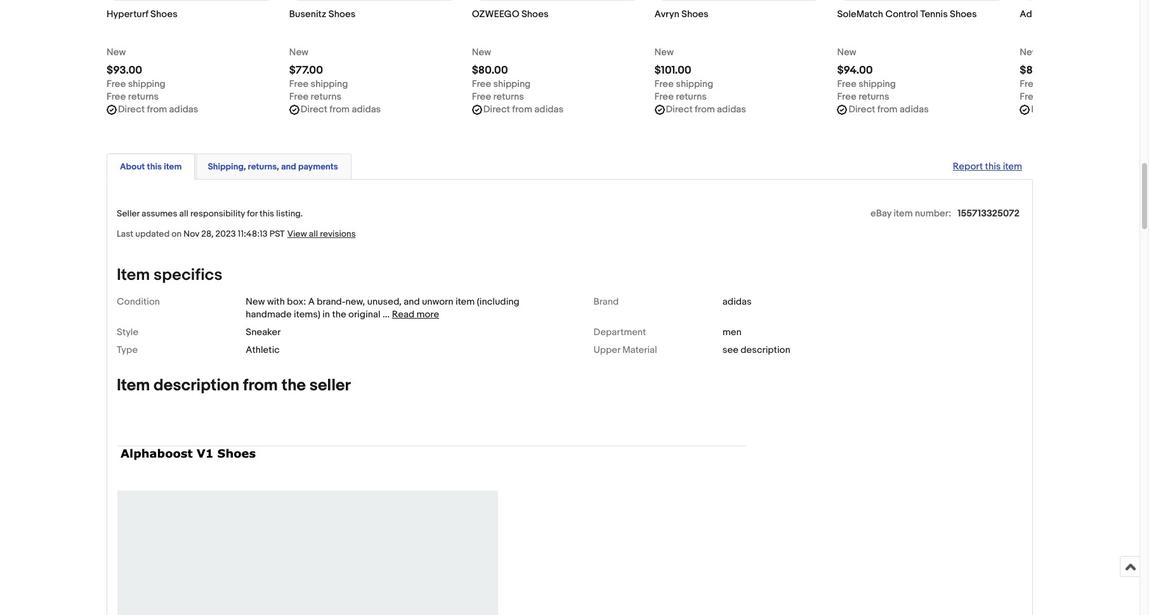Task type: locate. For each thing, give the bounding box(es) containing it.
returns inside 'new $77.00 free shipping free returns'
[[311, 91, 342, 103]]

1 new text field from the left
[[107, 46, 126, 59]]

1 new text field from the left
[[289, 46, 309, 59]]

new up the $80.00 text box
[[472, 46, 491, 58]]

tab list containing about this item
[[107, 151, 1033, 180]]

shoes right tennis
[[950, 8, 977, 20]]

new for $87.00
[[1020, 46, 1039, 58]]

from for $80.00
[[512, 103, 533, 116]]

new text field for $87.00
[[1020, 46, 1039, 59]]

direct down new $87.00 free shipping free returns at the top
[[1032, 103, 1058, 116]]

men
[[723, 326, 742, 338]]

new inside new $93.00 free shipping free returns
[[107, 46, 126, 58]]

0 vertical spatial the
[[332, 309, 346, 321]]

shipping down $101.00
[[676, 78, 714, 90]]

free returns text field down $77.00 text box
[[289, 91, 342, 103]]

new inside new $101.00 free shipping free returns
[[655, 46, 674, 58]]

Free returns text field
[[107, 91, 159, 103], [289, 91, 342, 103], [837, 91, 890, 103], [1020, 91, 1072, 103]]

4 free returns text field from the left
[[1020, 91, 1072, 103]]

5 free shipping text field from the left
[[1020, 78, 1079, 91]]

from down new $93.00 free shipping free returns
[[147, 103, 167, 116]]

all
[[179, 208, 189, 219], [309, 229, 318, 239]]

item
[[1003, 161, 1023, 173], [164, 161, 182, 172], [894, 208, 913, 220], [456, 296, 475, 308]]

direct from adidas down free shipping text field
[[301, 103, 381, 116]]

returns down $77.00 text box
[[311, 91, 342, 103]]

shoes right hyperturf
[[151, 8, 178, 20]]

item down type
[[117, 376, 150, 395]]

1 free returns text field from the left
[[107, 91, 159, 103]]

...
[[383, 309, 390, 321]]

free returns text field down $94.00
[[837, 91, 890, 103]]

new inside new $94.00 free shipping free returns
[[837, 46, 857, 58]]

direct down new $80.00 free shipping free returns
[[483, 103, 510, 116]]

1 shipping from the left
[[128, 78, 165, 90]]

this for about
[[147, 161, 162, 172]]

free
[[107, 78, 126, 90], [289, 78, 309, 90], [472, 78, 491, 90], [655, 78, 674, 90], [837, 78, 857, 90], [1020, 78, 1040, 90], [107, 91, 126, 103], [289, 91, 309, 103], [472, 91, 491, 103], [655, 91, 674, 103], [837, 91, 857, 103], [1020, 91, 1040, 103]]

adidas
[[169, 103, 198, 116], [352, 103, 381, 116], [535, 103, 564, 116], [717, 103, 746, 116], [900, 103, 929, 116], [1083, 103, 1112, 116], [723, 296, 752, 308]]

free shipping text field for $94.00
[[837, 78, 896, 91]]

1 direct from the left
[[118, 103, 145, 116]]

2 returns from the left
[[311, 91, 342, 103]]

tennis
[[921, 8, 948, 20]]

direct
[[118, 103, 145, 116], [301, 103, 328, 116], [483, 103, 510, 116], [666, 103, 693, 116], [849, 103, 876, 116], [1032, 103, 1058, 116]]

5 returns from the left
[[859, 91, 890, 103]]

new text field up '$94.00' text field at the top right
[[837, 46, 857, 59]]

shipping inside new $93.00 free shipping free returns
[[128, 78, 165, 90]]

direct from adidas text field down new $87.00 free shipping free returns at the top
[[1032, 103, 1112, 116]]

1 horizontal spatial and
[[404, 296, 420, 308]]

solematch control tennis shoes
[[837, 8, 977, 20]]

0 horizontal spatial description
[[154, 376, 240, 395]]

new text field up $101.00
[[655, 46, 674, 59]]

read more
[[392, 309, 439, 321]]

from down new $101.00 free shipping free returns
[[695, 103, 715, 116]]

6 direct from adidas from the left
[[1032, 103, 1112, 116]]

returns down $87.00
[[1042, 91, 1072, 103]]

0 horizontal spatial new text field
[[289, 46, 309, 59]]

returns inside new $93.00 free shipping free returns
[[128, 91, 159, 103]]

hyperturf
[[107, 8, 148, 20]]

revisions
[[320, 229, 356, 239]]

2 new text field from the left
[[1020, 46, 1039, 59]]

direct from adidas text field for $93.00
[[118, 103, 198, 116]]

$77.00
[[289, 64, 323, 77]]

new up "$87.00" text field
[[1020, 46, 1039, 58]]

0 horizontal spatial all
[[179, 208, 189, 219]]

this right report
[[986, 161, 1001, 173]]

direct for $94.00
[[849, 103, 876, 116]]

adidas for $94.00
[[900, 103, 929, 116]]

new $94.00 free shipping free returns
[[837, 46, 896, 103]]

new up '$94.00' text field at the top right
[[837, 46, 857, 58]]

and up read more button
[[404, 296, 420, 308]]

direct from adidas for $94.00
[[849, 103, 929, 116]]

free returns text field down $101.00
[[655, 91, 707, 103]]

1 horizontal spatial direct from adidas text field
[[301, 103, 381, 116]]

0 horizontal spatial and
[[281, 161, 296, 172]]

listing.
[[276, 208, 303, 219]]

unworn
[[422, 296, 454, 308]]

free shipping text field down the $80.00 text box
[[472, 78, 531, 91]]

5 shipping from the left
[[859, 78, 896, 90]]

shoes right avryn
[[682, 8, 709, 20]]

adidas for $80.00
[[535, 103, 564, 116]]

report this item
[[953, 161, 1023, 173]]

shoes for $93.00
[[151, 8, 178, 20]]

3 free returns text field from the left
[[837, 91, 890, 103]]

item inside report this item link
[[1003, 161, 1023, 173]]

seller
[[310, 376, 351, 395]]

shipping inside new $101.00 free shipping free returns
[[676, 78, 714, 90]]

new $87.00 free shipping free returns
[[1020, 46, 1079, 103]]

department
[[594, 326, 646, 338]]

direct from adidas text field down new $93.00 free shipping free returns
[[118, 103, 198, 116]]

the left "seller"
[[282, 376, 306, 395]]

2 shoes from the left
[[329, 8, 356, 20]]

on
[[172, 229, 182, 239]]

from down new $94.00 free shipping free returns
[[878, 103, 898, 116]]

with
[[267, 296, 285, 308]]

5 direct from adidas from the left
[[849, 103, 929, 116]]

2 horizontal spatial direct from adidas text field
[[1032, 103, 1112, 116]]

new text field up the $93.00 text box
[[107, 46, 126, 59]]

busenitz
[[289, 8, 327, 20]]

4 direct from the left
[[666, 103, 693, 116]]

1 direct from adidas from the left
[[118, 103, 198, 116]]

2 horizontal spatial this
[[986, 161, 1001, 173]]

seller
[[117, 208, 140, 219]]

direct from adidas text field down new $94.00 free shipping free returns
[[849, 103, 929, 116]]

from for $77.00
[[330, 103, 350, 116]]

shipping down $87.00
[[1042, 78, 1079, 90]]

direct down new $94.00 free shipping free returns
[[849, 103, 876, 116]]

new text field for $93.00
[[107, 46, 126, 59]]

about
[[120, 161, 145, 172]]

shoes
[[151, 8, 178, 20], [329, 8, 356, 20], [522, 8, 549, 20], [682, 8, 709, 20], [950, 8, 977, 20], [1077, 8, 1104, 20]]

this
[[986, 161, 1001, 173], [147, 161, 162, 172], [260, 208, 274, 219]]

and
[[281, 161, 296, 172], [404, 296, 420, 308]]

1 direct from adidas text field from the left
[[483, 103, 564, 116]]

$87.00
[[1020, 64, 1054, 77]]

avryn shoes
[[655, 8, 709, 20]]

direct from adidas down new $101.00 free shipping free returns
[[666, 103, 746, 116]]

free returns text field down the $93.00 text box
[[107, 91, 159, 103]]

1 horizontal spatial the
[[332, 309, 346, 321]]

$80.00 text field
[[472, 64, 508, 77]]

2 free shipping text field from the left
[[472, 78, 531, 91]]

free returns text field for $77.00
[[289, 91, 342, 103]]

0 horizontal spatial direct from adidas text field
[[483, 103, 564, 116]]

shipping for $87.00
[[1042, 78, 1079, 90]]

3 shoes from the left
[[522, 8, 549, 20]]

shipping for $93.00
[[128, 78, 165, 90]]

shipping
[[128, 78, 165, 90], [311, 78, 348, 90], [494, 78, 531, 90], [676, 78, 714, 90], [859, 78, 896, 90], [1042, 78, 1079, 90]]

0 horizontal spatial free returns text field
[[472, 91, 524, 103]]

2 free returns text field from the left
[[289, 91, 342, 103]]

2 direct from adidas text field from the left
[[301, 103, 381, 116]]

new up the $93.00 text box
[[107, 46, 126, 58]]

ozweego shoes
[[472, 8, 549, 20]]

2 new text field from the left
[[472, 46, 491, 59]]

shipping down the $80.00 text box
[[494, 78, 531, 90]]

shoes right sltn on the top of page
[[1077, 8, 1104, 20]]

item for item specifics
[[117, 265, 150, 285]]

new text field up the $80.00 text box
[[472, 46, 491, 59]]

new inside new $80.00 free shipping free returns
[[472, 46, 491, 58]]

shipping inside new $94.00 free shipping free returns
[[859, 78, 896, 90]]

item right unworn
[[456, 296, 475, 308]]

item inside about this item button
[[164, 161, 182, 172]]

returns inside new $101.00 free shipping free returns
[[676, 91, 707, 103]]

shipping, returns, and payments button
[[208, 161, 338, 173]]

solematch
[[837, 8, 884, 20]]

adidas for $87.00
[[1083, 103, 1112, 116]]

free shipping text field down $101.00
[[655, 78, 714, 91]]

1 shoes from the left
[[151, 8, 178, 20]]

shoes right ozweego
[[522, 8, 549, 20]]

new inside "new with box: a brand-new, unused, and unworn item (including handmade items) in the original ..."
[[246, 296, 265, 308]]

direct from adidas text field down new $101.00 free shipping free returns
[[666, 103, 746, 116]]

shipping down the $93.00 text box
[[128, 78, 165, 90]]

0 vertical spatial item
[[117, 265, 150, 285]]

all right the view
[[309, 229, 318, 239]]

direct from adidas
[[118, 103, 198, 116], [301, 103, 381, 116], [483, 103, 564, 116], [666, 103, 746, 116], [849, 103, 929, 116], [1032, 103, 1112, 116]]

returns for $101.00
[[676, 91, 707, 103]]

item right report
[[1003, 161, 1023, 173]]

2 direct from the left
[[301, 103, 328, 116]]

returns inside new $94.00 free shipping free returns
[[859, 91, 890, 103]]

this inside about this item button
[[147, 161, 162, 172]]

0 horizontal spatial direct from adidas text field
[[118, 103, 198, 116]]

4 returns from the left
[[676, 91, 707, 103]]

2 horizontal spatial direct from adidas text field
[[849, 103, 929, 116]]

the inside "new with box: a brand-new, unused, and unworn item (including handmade items) in the original ..."
[[332, 309, 346, 321]]

direct down free shipping text field
[[301, 103, 328, 116]]

new for $94.00
[[837, 46, 857, 58]]

direct down new $93.00 free shipping free returns
[[118, 103, 145, 116]]

new text field for $80.00
[[472, 46, 491, 59]]

Free returns text field
[[472, 91, 524, 103], [655, 91, 707, 103]]

shipping, returns, and payments
[[208, 161, 338, 172]]

returns for $94.00
[[859, 91, 890, 103]]

0 vertical spatial description
[[741, 344, 791, 356]]

free returns text field for $80.00
[[472, 91, 524, 103]]

tab list
[[107, 151, 1033, 180]]

this for report
[[986, 161, 1001, 173]]

returns down $101.00
[[676, 91, 707, 103]]

from down new $87.00 free shipping free returns at the top
[[1061, 103, 1081, 116]]

4 free shipping text field from the left
[[837, 78, 896, 91]]

direct down new $101.00 free shipping free returns
[[666, 103, 693, 116]]

this right for
[[260, 208, 274, 219]]

item right ebay
[[894, 208, 913, 220]]

from down free shipping text field
[[330, 103, 350, 116]]

returns down the $93.00 text box
[[128, 91, 159, 103]]

2 item from the top
[[117, 376, 150, 395]]

direct from adidas down new $80.00 free shipping free returns
[[483, 103, 564, 116]]

updated
[[135, 229, 170, 239]]

2 direct from adidas from the left
[[301, 103, 381, 116]]

description
[[741, 344, 791, 356], [154, 376, 240, 395]]

direct from adidas down new $87.00 free shipping free returns at the top
[[1032, 103, 1112, 116]]

this inside report this item link
[[986, 161, 1001, 173]]

1 item from the top
[[117, 265, 150, 285]]

3 shipping from the left
[[494, 78, 531, 90]]

direct from adidas down new $94.00 free shipping free returns
[[849, 103, 929, 116]]

seller assumes all responsibility for this listing.
[[117, 208, 303, 219]]

shipping down $77.00 text box
[[311, 78, 348, 90]]

upper material
[[594, 344, 657, 356]]

6 shoes from the left
[[1077, 8, 1104, 20]]

athletic
[[246, 344, 280, 356]]

1 horizontal spatial all
[[309, 229, 318, 239]]

direct from adidas text field down new $80.00 free shipping free returns
[[483, 103, 564, 116]]

new up $77.00 text box
[[289, 46, 309, 58]]

new text field for $77.00
[[289, 46, 309, 59]]

2 direct from adidas text field from the left
[[666, 103, 746, 116]]

$101.00
[[655, 64, 692, 77]]

from down athletic
[[243, 376, 278, 395]]

assumes
[[142, 208, 177, 219]]

view
[[287, 229, 307, 239]]

4 shipping from the left
[[676, 78, 714, 90]]

new up handmade
[[246, 296, 265, 308]]

New text field
[[289, 46, 309, 59], [1020, 46, 1039, 59]]

6 shipping from the left
[[1042, 78, 1079, 90]]

new text field up $77.00 text box
[[289, 46, 309, 59]]

adifom
[[1020, 8, 1052, 20]]

returns
[[128, 91, 159, 103], [311, 91, 342, 103], [494, 91, 524, 103], [676, 91, 707, 103], [859, 91, 890, 103], [1042, 91, 1072, 103]]

1 free returns text field from the left
[[472, 91, 524, 103]]

control
[[886, 8, 919, 20]]

returns inside new $80.00 free shipping free returns
[[494, 91, 524, 103]]

shipping down $94.00
[[859, 78, 896, 90]]

upper
[[594, 344, 621, 356]]

adifom sltn shoes
[[1020, 8, 1104, 20]]

item
[[117, 265, 150, 285], [117, 376, 150, 395]]

shipping for $94.00
[[859, 78, 896, 90]]

this right about
[[147, 161, 162, 172]]

the
[[332, 309, 346, 321], [282, 376, 306, 395]]

description for see
[[741, 344, 791, 356]]

free shipping text field down $87.00
[[1020, 78, 1079, 91]]

about this item
[[120, 161, 182, 172]]

6 direct from the left
[[1032, 103, 1058, 116]]

direct from adidas for $93.00
[[118, 103, 198, 116]]

item up condition
[[117, 265, 150, 285]]

Free shipping text field
[[107, 78, 165, 91], [472, 78, 531, 91], [655, 78, 714, 91], [837, 78, 896, 91], [1020, 78, 1079, 91]]

new inside 'new $77.00 free shipping free returns'
[[289, 46, 309, 58]]

4 direct from adidas from the left
[[666, 103, 746, 116]]

new $80.00 free shipping free returns
[[472, 46, 531, 103]]

New text field
[[107, 46, 126, 59], [472, 46, 491, 59], [655, 46, 674, 59], [837, 46, 857, 59]]

the right in
[[332, 309, 346, 321]]

Direct from adidas text field
[[483, 103, 564, 116], [666, 103, 746, 116], [1032, 103, 1112, 116]]

returns down $94.00
[[859, 91, 890, 103]]

returns inside new $87.00 free shipping free returns
[[1042, 91, 1072, 103]]

new with box: a brand-new, unused, and unworn item (including handmade items) in the original ...
[[246, 296, 520, 321]]

item right about
[[164, 161, 182, 172]]

4 new text field from the left
[[837, 46, 857, 59]]

new up $101.00
[[655, 46, 674, 58]]

direct from adidas text field for $87.00
[[1032, 103, 1112, 116]]

returns for $77.00
[[311, 91, 342, 103]]

1 horizontal spatial this
[[260, 208, 274, 219]]

shipping inside 'new $77.00 free shipping free returns'
[[311, 78, 348, 90]]

0 horizontal spatial this
[[147, 161, 162, 172]]

and right returns,
[[281, 161, 296, 172]]

1 direct from adidas text field from the left
[[118, 103, 198, 116]]

2 free returns text field from the left
[[655, 91, 707, 103]]

new inside new $87.00 free shipping free returns
[[1020, 46, 1039, 58]]

0 vertical spatial and
[[281, 161, 296, 172]]

1 horizontal spatial direct from adidas text field
[[666, 103, 746, 116]]

returns for $80.00
[[494, 91, 524, 103]]

1 vertical spatial all
[[309, 229, 318, 239]]

specifics
[[154, 265, 223, 285]]

shoes for $80.00
[[522, 8, 549, 20]]

3 direct from the left
[[483, 103, 510, 116]]

6 returns from the left
[[1042, 91, 1072, 103]]

brand-
[[317, 296, 346, 308]]

direct from adidas down new $93.00 free shipping free returns
[[118, 103, 198, 116]]

free shipping text field down $94.00
[[837, 78, 896, 91]]

3 direct from adidas from the left
[[483, 103, 564, 116]]

shipping inside new $80.00 free shipping free returns
[[494, 78, 531, 90]]

1 vertical spatial item
[[117, 376, 150, 395]]

shoes for $101.00
[[682, 8, 709, 20]]

direct from adidas for $80.00
[[483, 103, 564, 116]]

1 horizontal spatial new text field
[[1020, 46, 1039, 59]]

4 shoes from the left
[[682, 8, 709, 20]]

Direct from adidas text field
[[118, 103, 198, 116], [301, 103, 381, 116], [849, 103, 929, 116]]

3 new text field from the left
[[655, 46, 674, 59]]

free shipping text field down the $93.00 text box
[[107, 78, 165, 91]]

1 returns from the left
[[128, 91, 159, 103]]

1 horizontal spatial description
[[741, 344, 791, 356]]

1 free shipping text field from the left
[[107, 78, 165, 91]]

0 horizontal spatial the
[[282, 376, 306, 395]]

3 direct from adidas text field from the left
[[1032, 103, 1112, 116]]

free returns text field down the $80.00 text box
[[472, 91, 524, 103]]

1 vertical spatial description
[[154, 376, 240, 395]]

all up on
[[179, 208, 189, 219]]

new for $101.00
[[655, 46, 674, 58]]

3 free shipping text field from the left
[[655, 78, 714, 91]]

shipping inside new $87.00 free shipping free returns
[[1042, 78, 1079, 90]]

1 horizontal spatial free returns text field
[[655, 91, 707, 103]]

direct from adidas text field down free shipping text field
[[301, 103, 381, 116]]

3 direct from adidas text field from the left
[[849, 103, 929, 116]]

returns down the $80.00 text box
[[494, 91, 524, 103]]

from down new $80.00 free shipping free returns
[[512, 103, 533, 116]]

2 shipping from the left
[[311, 78, 348, 90]]

shoes right busenitz
[[329, 8, 356, 20]]

5 direct from the left
[[849, 103, 876, 116]]

1 vertical spatial and
[[404, 296, 420, 308]]

3 returns from the left
[[494, 91, 524, 103]]

free returns text field down $87.00
[[1020, 91, 1072, 103]]

new text field up "$87.00" text field
[[1020, 46, 1039, 59]]



Task type: describe. For each thing, give the bounding box(es) containing it.
shipping for $80.00
[[494, 78, 531, 90]]

number:
[[915, 208, 952, 220]]

new for $93.00
[[107, 46, 126, 58]]

direct for $93.00
[[118, 103, 145, 116]]

direct for $87.00
[[1032, 103, 1058, 116]]

returns,
[[248, 161, 279, 172]]

adidas for $77.00
[[352, 103, 381, 116]]

unused,
[[367, 296, 402, 308]]

direct from adidas text field for $94.00
[[849, 103, 929, 116]]

free returns text field for $101.00
[[655, 91, 707, 103]]

free shipping text field for $87.00
[[1020, 78, 1079, 91]]

free returns text field for $94.00
[[837, 91, 890, 103]]

more
[[417, 309, 439, 321]]

see description
[[723, 344, 791, 356]]

new $101.00 free shipping free returns
[[655, 46, 714, 103]]

items)
[[294, 309, 320, 321]]

pst
[[270, 229, 285, 239]]

shipping,
[[208, 161, 246, 172]]

adidas for $93.00
[[169, 103, 198, 116]]

shoes for $77.00
[[329, 8, 356, 20]]

ebay
[[871, 208, 892, 220]]

last updated on nov 28, 2023 11:48:13 pst view all revisions
[[117, 229, 356, 239]]

155713325072
[[958, 208, 1020, 220]]

$80.00
[[472, 64, 508, 77]]

sltn
[[1054, 8, 1075, 20]]

direct for $77.00
[[301, 103, 328, 116]]

item description from the seller
[[117, 376, 351, 395]]

about this item button
[[120, 161, 182, 173]]

direct from adidas text field for $77.00
[[301, 103, 381, 116]]

style
[[117, 326, 138, 338]]

busenitz shoes
[[289, 8, 356, 20]]

avryn
[[655, 8, 680, 20]]

28,
[[201, 229, 214, 239]]

free returns text field for $87.00
[[1020, 91, 1072, 103]]

1 vertical spatial the
[[282, 376, 306, 395]]

shipping for $101.00
[[676, 78, 714, 90]]

item inside "new with box: a brand-new, unused, and unworn item (including handmade items) in the original ..."
[[456, 296, 475, 308]]

a
[[308, 296, 315, 308]]

free returns text field for $93.00
[[107, 91, 159, 103]]

see
[[723, 344, 739, 356]]

new,
[[346, 296, 365, 308]]

sneaker
[[246, 326, 281, 338]]

item specifics
[[117, 265, 223, 285]]

condition
[[117, 296, 160, 308]]

(including
[[477, 296, 520, 308]]

direct for $101.00
[[666, 103, 693, 116]]

read more button
[[392, 309, 439, 321]]

type
[[117, 344, 138, 356]]

free shipping text field for $80.00
[[472, 78, 531, 91]]

brand
[[594, 296, 619, 308]]

handmade
[[246, 309, 292, 321]]

material
[[623, 344, 657, 356]]

new for $80.00
[[472, 46, 491, 58]]

original
[[349, 309, 381, 321]]

direct from adidas for $87.00
[[1032, 103, 1112, 116]]

direct from adidas text field for $101.00
[[666, 103, 746, 116]]

description for item
[[154, 376, 240, 395]]

$77.00 text field
[[289, 64, 323, 77]]

5 shoes from the left
[[950, 8, 977, 20]]

$94.00
[[837, 64, 873, 77]]

free shipping text field for $101.00
[[655, 78, 714, 91]]

from for $94.00
[[878, 103, 898, 116]]

shipping for $77.00
[[311, 78, 348, 90]]

from for $87.00
[[1061, 103, 1081, 116]]

read
[[392, 309, 415, 321]]

view all revisions link
[[285, 228, 356, 240]]

0 vertical spatial all
[[179, 208, 189, 219]]

$93.00 text field
[[107, 64, 142, 77]]

from for $101.00
[[695, 103, 715, 116]]

item for item description from the seller
[[117, 376, 150, 395]]

$93.00
[[107, 64, 142, 77]]

11:48:13
[[238, 229, 268, 239]]

responsibility
[[190, 208, 245, 219]]

direct from adidas text field for $80.00
[[483, 103, 564, 116]]

free shipping text field for $93.00
[[107, 78, 165, 91]]

new text field for $101.00
[[655, 46, 674, 59]]

2023
[[216, 229, 236, 239]]

$94.00 text field
[[837, 64, 873, 77]]

returns for $87.00
[[1042, 91, 1072, 103]]

from for $93.00
[[147, 103, 167, 116]]

new $77.00 free shipping free returns
[[289, 46, 348, 103]]

direct for $80.00
[[483, 103, 510, 116]]

box:
[[287, 296, 306, 308]]

new $93.00 free shipping free returns
[[107, 46, 165, 103]]

and inside button
[[281, 161, 296, 172]]

$87.00 text field
[[1020, 64, 1054, 77]]

nov
[[184, 229, 199, 239]]

last
[[117, 229, 133, 239]]

new text field for $94.00
[[837, 46, 857, 59]]

direct from adidas for $77.00
[[301, 103, 381, 116]]

$101.00 text field
[[655, 64, 692, 77]]

payments
[[298, 161, 338, 172]]

adidas for $101.00
[[717, 103, 746, 116]]

for
[[247, 208, 258, 219]]

report
[[953, 161, 983, 173]]

ozweego
[[472, 8, 520, 20]]

direct from adidas for $101.00
[[666, 103, 746, 116]]

in
[[323, 309, 330, 321]]

Free shipping text field
[[289, 78, 348, 91]]

returns for $93.00
[[128, 91, 159, 103]]

and inside "new with box: a brand-new, unused, and unworn item (including handmade items) in the original ..."
[[404, 296, 420, 308]]

ebay item number: 155713325072
[[871, 208, 1020, 220]]

new for $77.00
[[289, 46, 309, 58]]

report this item link
[[947, 154, 1029, 179]]

hyperturf shoes
[[107, 8, 178, 20]]



Task type: vqa. For each thing, say whether or not it's contained in the screenshot.


